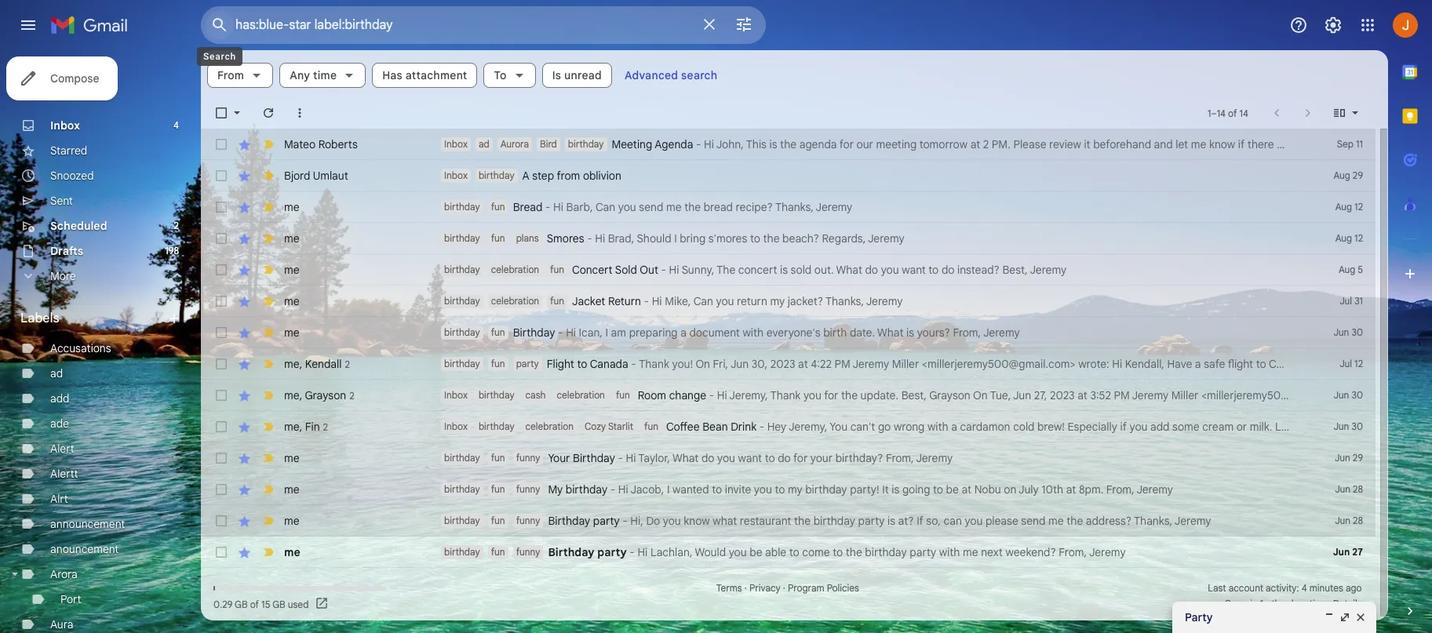 Task type: locate. For each thing, give the bounding box(es) containing it.
0 vertical spatial 28
[[1353, 484, 1364, 495]]

of
[[250, 599, 259, 610]]

thank left you!
[[639, 357, 670, 371]]

None checkbox
[[214, 105, 229, 121], [214, 168, 229, 184], [214, 199, 229, 215], [214, 231, 229, 246], [214, 294, 229, 309], [214, 325, 229, 341], [214, 356, 229, 372], [214, 388, 229, 403], [214, 451, 229, 466], [214, 482, 229, 498], [214, 545, 229, 560], [214, 105, 229, 121], [214, 168, 229, 184], [214, 199, 229, 215], [214, 231, 229, 246], [214, 294, 229, 309], [214, 325, 229, 341], [214, 356, 229, 372], [214, 388, 229, 403], [214, 451, 229, 466], [214, 482, 229, 498], [214, 545, 229, 560]]

2 right kendall
[[345, 358, 350, 370]]

1 vertical spatial <millerjeremy500@gmail.com>
[[1202, 389, 1355, 403]]

main content containing from
[[201, 50, 1433, 621]]

2 inside me , kendall 2
[[345, 358, 350, 370]]

is right this
[[770, 137, 778, 152]]

be left the able
[[750, 546, 763, 560]]

with down return
[[743, 326, 764, 340]]

0 horizontal spatial on
[[696, 357, 710, 371]]

28 for hi, do you know what restaurant the birthday party is at? if so, can you  please send me the address? thanks, jeremy
[[1353, 515, 1364, 527]]

accusations
[[50, 341, 111, 356]]

hi left mike,
[[652, 294, 662, 309]]

4 inside labels navigation
[[174, 119, 179, 131]]

jun 30 for know
[[1334, 421, 1364, 433]]

3 , from the top
[[300, 420, 302, 434]]

2 inside me , fin 2
[[323, 421, 328, 433]]

Search mail text field
[[236, 17, 691, 33]]

2 jul from the top
[[1340, 358, 1353, 370]]

party down the party!
[[858, 514, 885, 528]]

2023 right 30,
[[771, 357, 796, 371]]

is left yours?
[[907, 326, 915, 340]]

our
[[857, 137, 874, 152]]

jul right the canada. on the right of page
[[1340, 358, 1353, 370]]

you right do on the bottom left of the page
[[663, 514, 681, 528]]

brew!
[[1038, 420, 1065, 434]]

<millerjeremy500@gmail.com> up let at the right of page
[[1202, 389, 1355, 403]]

i left bring
[[674, 232, 677, 246]]

terms · privacy · program policies
[[716, 582, 859, 594]]

let
[[1276, 420, 1292, 434]]

sep
[[1338, 138, 1354, 150]]

is left sold on the right top
[[780, 263, 788, 277]]

if
[[917, 514, 924, 528]]

2 left 'pm.'
[[983, 137, 989, 152]]

aura
[[50, 618, 73, 632]]

14 row from the top
[[201, 537, 1376, 568]]

you right the especially in the bottom right of the page
[[1130, 420, 1148, 434]]

0 vertical spatial wrote:
[[1079, 357, 1110, 371]]

thank up hey
[[771, 389, 801, 403]]

0 vertical spatial jun 30
[[1334, 327, 1364, 338]]

0 horizontal spatial gb
[[235, 599, 248, 610]]

tab list
[[1389, 50, 1433, 577]]

main menu image
[[19, 16, 38, 35]]

1 vertical spatial 12
[[1355, 232, 1364, 244]]

1 vertical spatial thank
[[771, 389, 801, 403]]

aug 5
[[1339, 264, 1364, 276]]

0 vertical spatial send
[[639, 200, 664, 214]]

location
[[1292, 598, 1326, 610]]

1 jul from the top
[[1340, 295, 1353, 307]]

2 29 from the top
[[1353, 452, 1364, 464]]

1 vertical spatial 2023
[[1050, 389, 1075, 403]]

1 aug 12 from the top
[[1336, 201, 1364, 213]]

aug 12 for smores - hi brad, should i bring s'mores to the beach? regards, jeremy
[[1336, 232, 1364, 244]]

1 vertical spatial 4
[[1302, 582, 1308, 594]]

1 vertical spatial jul
[[1340, 358, 1353, 370]]

jun for hi, do you know what restaurant the birthday party is at? if so, can you  please send me the address? thanks, jeremy
[[1335, 515, 1351, 527]]

be up can
[[946, 483, 959, 497]]

labels heading
[[20, 311, 166, 327]]

jun 30
[[1334, 327, 1364, 338], [1334, 389, 1364, 401], [1334, 421, 1364, 433]]

can
[[596, 200, 616, 214], [694, 294, 714, 309]]

additions.
[[1376, 137, 1424, 152]]

jul left 31
[[1340, 295, 1353, 307]]

1 horizontal spatial a
[[952, 420, 958, 434]]

toggle split pane mode image
[[1332, 105, 1348, 121]]

aug for hi barb, can you send me the bread recipe? thanks, jeremy
[[1336, 201, 1353, 213]]

clear search image
[[694, 9, 725, 40]]

the up come
[[794, 514, 811, 528]]

the left address?
[[1067, 514, 1084, 528]]

jun for hi taylor, what do you want to do for your birthday? from, jeremy
[[1335, 452, 1351, 464]]

0 horizontal spatial for
[[794, 451, 808, 466]]

hi
[[704, 137, 714, 152], [553, 200, 564, 214], [595, 232, 605, 246], [669, 263, 679, 277], [652, 294, 662, 309], [566, 326, 576, 340], [1113, 357, 1123, 371], [717, 389, 727, 403], [1392, 389, 1402, 403], [626, 451, 636, 466], [618, 483, 629, 497], [638, 546, 648, 560]]

at right 10th
[[1067, 483, 1076, 497]]

1 vertical spatial 28
[[1353, 515, 1364, 527]]

2 30 from the top
[[1352, 389, 1364, 401]]

2 vertical spatial what
[[673, 451, 699, 466]]

2 for fin
[[323, 421, 328, 433]]

4 funny from the top
[[516, 546, 540, 558]]

0 horizontal spatial best,
[[902, 389, 927, 403]]

on
[[696, 357, 710, 371], [973, 389, 988, 403]]

1 vertical spatial thanks,
[[826, 294, 864, 309]]

<millerjeremy500@gmail.com>
[[922, 357, 1076, 371], [1202, 389, 1355, 403]]

4
[[174, 119, 179, 131], [1302, 582, 1308, 594]]

labels
[[20, 311, 59, 327]]

2 right fin
[[323, 421, 328, 433]]

2 vertical spatial a
[[952, 420, 958, 434]]

pm right 4:22
[[835, 357, 851, 371]]

i left am
[[606, 326, 608, 340]]

2 vertical spatial ,
[[300, 420, 302, 434]]

me , fin 2
[[284, 420, 328, 434]]

1 vertical spatial i
[[606, 326, 608, 340]]

know up jun 29
[[1313, 420, 1339, 434]]

i right jacob,
[[667, 483, 670, 497]]

to
[[494, 68, 507, 82]]

30 for know
[[1352, 421, 1364, 433]]

compose button
[[6, 57, 118, 100]]

pm
[[835, 357, 851, 371], [1114, 389, 1130, 403]]

· right terms link
[[745, 582, 747, 594]]

11 row from the top
[[201, 443, 1376, 474]]

- down hi,
[[630, 546, 635, 560]]

please
[[986, 514, 1019, 528]]

2 vertical spatial jun 30
[[1334, 421, 1364, 433]]

thanks, right address?
[[1134, 514, 1173, 528]]

you!
[[672, 357, 693, 371]]

hi left ican,
[[566, 326, 576, 340]]

2 inside me , grayson 2
[[349, 390, 354, 402]]

1 30 from the top
[[1352, 327, 1364, 338]]

0 vertical spatial add
[[50, 392, 69, 406]]

2 inside labels navigation
[[174, 220, 179, 232]]

1 horizontal spatial wrote:
[[1358, 389, 1389, 403]]

0 horizontal spatial be
[[750, 546, 763, 560]]

aug for hi brad, should i bring s'mores to the beach? regards, jeremy
[[1336, 232, 1353, 244]]

0 vertical spatial jul
[[1340, 295, 1353, 307]]

1 horizontal spatial gb
[[273, 599, 285, 610]]

4:22
[[811, 357, 832, 371]]

this
[[746, 137, 767, 152]]

13 row from the top
[[201, 506, 1376, 537]]

more button
[[0, 264, 188, 289]]

3 jun 30 from the top
[[1334, 421, 1364, 433]]

jun for hi ican, i am preparing a document with everyone's birth date. what is  yours? from, jeremy
[[1334, 327, 1350, 338]]

labels navigation
[[0, 50, 201, 634]]

update.
[[861, 389, 899, 403]]

at left 3:52
[[1078, 389, 1088, 403]]

0 vertical spatial aug 12
[[1336, 201, 1364, 213]]

, for fin
[[300, 420, 302, 434]]

alrt link
[[50, 492, 68, 506]]

fri,
[[713, 357, 729, 371]]

the left bread
[[685, 200, 701, 214]]

1 vertical spatial 29
[[1353, 452, 1364, 464]]

jeremy down date.
[[853, 357, 890, 371]]

add link
[[50, 392, 69, 406]]

5
[[1358, 264, 1364, 276]]

0 vertical spatial 4
[[174, 119, 179, 131]]

None checkbox
[[214, 137, 229, 152], [214, 262, 229, 278], [214, 419, 229, 435], [214, 513, 229, 529], [214, 137, 229, 152], [214, 262, 229, 278], [214, 419, 229, 435], [214, 513, 229, 529]]

1 funny from the top
[[516, 452, 540, 464]]

last account activity: 4 minutes ago open in 1 other location · details
[[1208, 582, 1362, 610]]

29 for aug 29
[[1353, 170, 1364, 181]]

s'mores
[[709, 232, 748, 246]]

jeremy, left you
[[789, 420, 828, 434]]

sunny,
[[682, 263, 715, 277]]

want left instead? on the top
[[902, 263, 926, 277]]

3 funny from the top
[[516, 515, 540, 527]]

hi left jacob,
[[618, 483, 629, 497]]

1 vertical spatial or
[[1237, 420, 1247, 434]]

best, up wrong
[[902, 389, 927, 403]]

snoozed link
[[50, 169, 94, 183]]

1 12 from the top
[[1355, 201, 1364, 213]]

let
[[1176, 137, 1189, 152]]

out
[[640, 263, 659, 277]]

, left kendall
[[300, 357, 302, 371]]

1 vertical spatial a
[[1195, 357, 1202, 371]]

2 up "198"
[[174, 220, 179, 232]]

- down starlit
[[618, 451, 623, 466]]

want down drink
[[738, 451, 762, 466]]

1 vertical spatial for
[[824, 389, 839, 403]]

for left our
[[840, 137, 854, 152]]

a left safe
[[1195, 357, 1202, 371]]

if left "there"
[[1239, 137, 1245, 152]]

alertt
[[50, 467, 78, 481]]

jacket return - hi mike, can you return my jacket? thanks, jeremy
[[572, 294, 903, 309]]

0 vertical spatial a
[[681, 326, 687, 340]]

2 , from the top
[[300, 388, 302, 402]]

1 vertical spatial pm
[[1114, 389, 1130, 403]]

0 vertical spatial or
[[1362, 137, 1373, 152]]

refresh image
[[261, 105, 276, 121]]

ad
[[479, 138, 490, 150], [50, 367, 63, 381]]

1 vertical spatial my
[[788, 483, 803, 497]]

jeremy right "regards,"
[[868, 232, 905, 246]]

a
[[522, 169, 530, 183]]

30 down 31
[[1352, 327, 1364, 338]]

1 29 from the top
[[1353, 170, 1364, 181]]

0 vertical spatial with
[[743, 326, 764, 340]]

do left instead? on the top
[[942, 263, 955, 277]]

july
[[1019, 483, 1039, 497]]

0 vertical spatial what
[[836, 263, 863, 277]]

policies
[[827, 582, 859, 594]]

more image
[[292, 105, 308, 121]]

jun for hi jacob, i wanted to invite you to my birthday party! it is going to be at  nobu on july 10th at 8pm. from, jeremy
[[1335, 484, 1351, 495]]

jun 30 for grays
[[1334, 389, 1364, 401]]

recipe?
[[736, 200, 773, 214]]

1 vertical spatial ,
[[300, 388, 302, 402]]

3 30 from the top
[[1352, 421, 1364, 433]]

0 vertical spatial 12
[[1355, 201, 1364, 213]]

thanks, up beach?
[[776, 200, 814, 214]]

1 horizontal spatial know
[[1210, 137, 1236, 152]]

2 horizontal spatial i
[[674, 232, 677, 246]]

with
[[743, 326, 764, 340], [928, 420, 949, 434], [939, 546, 960, 560]]

1 vertical spatial ad
[[50, 367, 63, 381]]

main content
[[201, 50, 1433, 621]]

footer
[[201, 581, 1376, 612]]

room change - hi jeremy, thank you for the update. best, grayson on tue, jun 27, 2023 at  3:52 pm jeremy miller <millerjeremy500@gmail.com> wrote: hi grays
[[638, 389, 1433, 403]]

1 jun 28 from the top
[[1335, 484, 1364, 495]]

from
[[557, 169, 580, 183]]

1 , from the top
[[300, 357, 302, 371]]

1 28 from the top
[[1353, 484, 1364, 495]]

- right change
[[709, 389, 714, 403]]

0 horizontal spatial thanks,
[[776, 200, 814, 214]]

concert
[[572, 263, 613, 277]]

5 row from the top
[[201, 254, 1376, 286]]

mateo
[[284, 137, 316, 152]]

flight
[[547, 357, 575, 371]]

preparing
[[629, 326, 678, 340]]

, up me , fin 2
[[300, 388, 302, 402]]

jeremy, up drink
[[730, 389, 768, 403]]

12 for hi brad, should i bring s'mores to the beach? regards, jeremy
[[1355, 232, 1364, 244]]

12 up 5
[[1355, 232, 1364, 244]]

sep 11
[[1338, 138, 1364, 150]]

i for jacob,
[[667, 483, 670, 497]]

on left fri,
[[696, 357, 710, 371]]

jun
[[1334, 327, 1350, 338], [731, 357, 749, 371], [1013, 389, 1032, 403], [1334, 389, 1350, 401], [1334, 421, 1350, 433], [1335, 452, 1351, 464], [1335, 484, 1351, 495], [1335, 515, 1351, 527], [1334, 546, 1350, 558]]

add up ade link
[[50, 392, 69, 406]]

2 horizontal spatial thanks,
[[1134, 514, 1173, 528]]

0 vertical spatial thanks,
[[776, 200, 814, 214]]

or left milk.
[[1237, 420, 1247, 434]]

hi down fri,
[[717, 389, 727, 403]]

on left 'tue,'
[[973, 389, 988, 403]]

row
[[201, 129, 1433, 160], [201, 160, 1376, 192], [201, 192, 1376, 223], [201, 223, 1376, 254], [201, 254, 1376, 286], [201, 286, 1376, 317], [201, 317, 1376, 349], [201, 349, 1380, 380], [201, 380, 1433, 411], [201, 411, 1433, 443], [201, 443, 1376, 474], [201, 474, 1376, 506], [201, 506, 1376, 537], [201, 537, 1376, 568]]

3 row from the top
[[201, 192, 1376, 223]]

1 vertical spatial add
[[1151, 420, 1170, 434]]

0 horizontal spatial wrote:
[[1079, 357, 1110, 371]]

brad,
[[608, 232, 635, 246]]

7 row from the top
[[201, 317, 1376, 349]]

2023
[[771, 357, 796, 371], [1050, 389, 1075, 403]]

party up cash
[[516, 358, 539, 370]]

0 horizontal spatial ad
[[50, 367, 63, 381]]

0 horizontal spatial jeremy,
[[730, 389, 768, 403]]

2 horizontal spatial know
[[1313, 420, 1339, 434]]

0 vertical spatial want
[[902, 263, 926, 277]]

jun 30 up jul 12
[[1334, 327, 1364, 338]]

cardamon
[[960, 420, 1011, 434]]

2 jun 28 from the top
[[1335, 515, 1364, 527]]

12 row from the top
[[201, 474, 1376, 506]]

1 vertical spatial jun 30
[[1334, 389, 1364, 401]]

2 vertical spatial with
[[939, 546, 960, 560]]

address?
[[1086, 514, 1132, 528]]

0 vertical spatial my
[[770, 294, 785, 309]]

return
[[608, 294, 641, 309]]

0 horizontal spatial i
[[606, 326, 608, 340]]

0 vertical spatial miller
[[892, 357, 919, 371]]

starred link
[[50, 144, 87, 158]]

minimize image
[[1324, 612, 1336, 624]]

birthday for birthday party - hi, do you know what restaurant the birthday party is at? if so, can you  please send me the address? thanks, jeremy
[[548, 514, 591, 528]]

1 horizontal spatial for
[[824, 389, 839, 403]]

follow link to manage storage image
[[315, 597, 331, 612]]

1 horizontal spatial best,
[[1003, 263, 1028, 277]]

0 vertical spatial jun 28
[[1335, 484, 1364, 495]]

at
[[971, 137, 981, 152], [798, 357, 808, 371], [1078, 389, 1088, 403], [962, 483, 972, 497], [1067, 483, 1076, 497]]

thanks,
[[776, 200, 814, 214], [826, 294, 864, 309], [1134, 514, 1173, 528]]

is
[[552, 68, 561, 82]]

footer containing terms
[[201, 581, 1376, 612]]

grayson down flight to canada - thank you! on fri, jun 30, 2023 at 4:22 pm jeremy miller  <millerjeremy500@gmail.com> wrote: hi kendall, have a safe flight to  canada. from, jeremy
[[930, 389, 971, 403]]

3 12 from the top
[[1355, 358, 1364, 370]]

privacy
[[750, 582, 781, 594]]

bring
[[680, 232, 706, 246]]

add inside labels navigation
[[50, 392, 69, 406]]

pm.
[[992, 137, 1011, 152]]

settings image
[[1324, 16, 1343, 35]]

smores
[[547, 232, 584, 246]]

birthday
[[513, 326, 555, 340], [573, 451, 615, 466], [548, 514, 591, 528], [548, 546, 595, 560]]

meeting
[[876, 137, 917, 152]]

2 jun 30 from the top
[[1334, 389, 1364, 401]]

2 funny from the top
[[516, 484, 540, 495]]

1 vertical spatial jun 28
[[1335, 515, 1364, 527]]

send right please
[[1022, 514, 1046, 528]]

0 vertical spatial 30
[[1352, 327, 1364, 338]]

1 vertical spatial want
[[738, 451, 762, 466]]

funny for birthday party - hi, do you know what restaurant the birthday party is at? if so, can you  please send me the address? thanks, jeremy
[[516, 515, 540, 527]]

None search field
[[201, 6, 766, 44]]

open
[[1225, 598, 1248, 610]]

review
[[1050, 137, 1082, 152]]

aug 12 for bread - hi barb, can you send me the bread recipe? thanks, jeremy
[[1336, 201, 1364, 213]]

hi left taylor,
[[626, 451, 636, 466]]

1 vertical spatial jeremy,
[[789, 420, 828, 434]]

1 horizontal spatial send
[[1022, 514, 1046, 528]]

with right wrong
[[928, 420, 949, 434]]

1 horizontal spatial ad
[[479, 138, 490, 150]]

0 horizontal spatial know
[[684, 514, 710, 528]]

2 28 from the top
[[1353, 515, 1364, 527]]

cold
[[1014, 420, 1035, 434]]

30 for grays
[[1352, 389, 1364, 401]]

12 down 31
[[1355, 358, 1364, 370]]

miller up "update."
[[892, 357, 919, 371]]

if right the especially in the bottom right of the page
[[1121, 420, 1127, 434]]

the left "update."
[[841, 389, 858, 403]]

1 row from the top
[[201, 129, 1433, 160]]

try
[[1372, 420, 1386, 434]]

0 vertical spatial ad
[[479, 138, 490, 150]]

kendall,
[[1125, 357, 1165, 371]]

27,
[[1034, 389, 1048, 403]]

bread
[[513, 200, 543, 214]]

the left agenda in the top of the page
[[780, 137, 797, 152]]

my birthday - hi jacob, i wanted to invite you to my birthday party! it is going to be at  nobu on july 10th at 8pm. from, jeremy
[[548, 483, 1174, 497]]

- left jacob,
[[611, 483, 616, 497]]

grayson
[[305, 388, 346, 402], [930, 389, 971, 403]]

0 horizontal spatial 4
[[174, 119, 179, 131]]

28 up 27
[[1353, 515, 1364, 527]]

aug up aug 5
[[1336, 232, 1353, 244]]

10 row from the top
[[201, 411, 1433, 443]]

0 vertical spatial thank
[[639, 357, 670, 371]]

search mail image
[[206, 11, 234, 39]]

do down hey
[[778, 451, 791, 466]]

2 down me , kendall 2
[[349, 390, 354, 402]]

can right barb,
[[596, 200, 616, 214]]

2 vertical spatial know
[[684, 514, 710, 528]]

2 aug 12 from the top
[[1336, 232, 1364, 244]]

1 horizontal spatial 4
[[1302, 582, 1308, 594]]

at?
[[899, 514, 914, 528]]

jun 28 down jun 29
[[1335, 484, 1364, 495]]

what right date.
[[878, 326, 904, 340]]

for up you
[[824, 389, 839, 403]]

aug left 5
[[1339, 264, 1356, 276]]

2 12 from the top
[[1355, 232, 1364, 244]]

jun for hi lachlan, would you be able to come to the birthday party with me next  weekend? from, jeremy
[[1334, 546, 1350, 558]]

thank
[[639, 357, 670, 371], [771, 389, 801, 403]]

1 horizontal spatial what
[[836, 263, 863, 277]]

gb right 15
[[273, 599, 285, 610]]

9 row from the top
[[201, 380, 1433, 411]]

know left what
[[684, 514, 710, 528]]

2 row from the top
[[201, 160, 1376, 192]]

- left hey
[[760, 420, 765, 434]]

safe
[[1204, 357, 1226, 371]]

2 vertical spatial thanks,
[[1134, 514, 1173, 528]]

what right taylor,
[[673, 451, 699, 466]]

0 horizontal spatial can
[[596, 200, 616, 214]]

0 vertical spatial ,
[[300, 357, 302, 371]]

1 horizontal spatial if
[[1239, 137, 1245, 152]]

port link
[[60, 593, 81, 607]]

aug for hi sunny, the concert is sold out. what do you want to do instead? best,  jeremy
[[1339, 264, 1356, 276]]

invite
[[725, 483, 751, 497]]

0 horizontal spatial pm
[[835, 357, 851, 371]]

from, down wrong
[[886, 451, 914, 466]]



Task type: describe. For each thing, give the bounding box(es) containing it.
close image
[[1355, 612, 1367, 624]]

aug down changes
[[1334, 170, 1351, 181]]

0 vertical spatial can
[[596, 200, 616, 214]]

ade
[[50, 417, 69, 431]]

me , grayson 2
[[284, 388, 354, 402]]

- right out
[[661, 263, 666, 277]]

1 horizontal spatial be
[[946, 483, 959, 497]]

snoozed
[[50, 169, 94, 183]]

smores - hi brad, should i bring s'mores to the beach? regards, jeremy
[[547, 232, 905, 246]]

- right canada
[[631, 357, 636, 371]]

scheduled
[[50, 219, 107, 233]]

, for grayson
[[300, 388, 302, 402]]

0 horizontal spatial <millerjeremy500@gmail.com>
[[922, 357, 1076, 371]]

you right would
[[729, 546, 747, 560]]

you right 'invite'
[[754, 483, 772, 497]]

inbox for coffee bean drink
[[444, 421, 468, 433]]

on
[[1004, 483, 1017, 497]]

can't
[[851, 420, 876, 434]]

the up policies
[[846, 546, 863, 560]]

0 vertical spatial know
[[1210, 137, 1236, 152]]

lachlan,
[[651, 546, 693, 560]]

0 horizontal spatial thank
[[639, 357, 670, 371]]

any
[[290, 68, 310, 82]]

jeremy up going
[[916, 451, 953, 466]]

has attachment button
[[372, 63, 478, 88]]

2 horizontal spatial best,
[[1401, 420, 1426, 434]]

from, up flight to canada - thank you! on fri, jun 30, 2023 at 4:22 pm jeremy miller  <millerjeremy500@gmail.com> wrote: hi kendall, have a safe flight to  canada. from, jeremy
[[953, 326, 981, 340]]

ad inside labels navigation
[[50, 367, 63, 381]]

yours?
[[917, 326, 951, 340]]

jul for thank you! on fri, jun 30, 2023 at 4:22 pm jeremy miller  <millerjeremy500@gmail.com> wrote: hi kendall, have a safe flight to  canada. from, jeremy
[[1340, 358, 1353, 370]]

0 horizontal spatial miller
[[892, 357, 919, 371]]

you left try
[[1351, 420, 1369, 434]]

your birthday - hi taylor, what do you want to do for your birthday? from, jeremy
[[548, 451, 953, 466]]

aura link
[[50, 618, 73, 632]]

last
[[1208, 582, 1227, 594]]

coffee bean drink - hey jeremy, you can't go wrong with a cardamon cold brew! especially if you  add some cream or milk. let me know if you try it. best, f
[[666, 420, 1433, 434]]

0 horizontal spatial what
[[673, 451, 699, 466]]

0 horizontal spatial a
[[681, 326, 687, 340]]

2 for grayson
[[349, 390, 354, 402]]

birth
[[824, 326, 847, 340]]

grays
[[1405, 389, 1433, 403]]

birthday for birthday party - hi lachlan, would you be able to come to the birthday party with me next  weekend? from, jeremy
[[548, 546, 595, 560]]

hi left john,
[[704, 137, 714, 152]]

1 vertical spatial send
[[1022, 514, 1046, 528]]

port
[[60, 593, 81, 607]]

anouncement link
[[50, 542, 119, 557]]

12 for hi barb, can you send me the bread recipe? thanks, jeremy
[[1355, 201, 1364, 213]]

1 vertical spatial know
[[1313, 420, 1339, 434]]

0 vertical spatial best,
[[1003, 263, 1028, 277]]

row containing bjord umlaut
[[201, 160, 1376, 192]]

jul 12
[[1340, 358, 1364, 370]]

cash
[[526, 389, 546, 401]]

jeremy up last
[[1175, 514, 1212, 528]]

1 horizontal spatial 2023
[[1050, 389, 1075, 403]]

1 jun 30 from the top
[[1334, 327, 1364, 338]]

2 gb from the left
[[273, 599, 285, 610]]

i for should
[[674, 232, 677, 246]]

program policies link
[[788, 582, 859, 594]]

1 gb from the left
[[235, 599, 248, 610]]

you left return
[[716, 294, 734, 309]]

support image
[[1290, 16, 1309, 35]]

31
[[1355, 295, 1364, 307]]

alrt
[[50, 492, 68, 506]]

ad inside row
[[479, 138, 490, 150]]

0 vertical spatial pm
[[835, 357, 851, 371]]

1 horizontal spatial ·
[[783, 582, 786, 594]]

go
[[878, 420, 891, 434]]

do down bean
[[702, 451, 715, 466]]

0 horizontal spatial my
[[770, 294, 785, 309]]

- right return
[[644, 294, 649, 309]]

party down if
[[910, 546, 937, 560]]

1 horizontal spatial on
[[973, 389, 988, 403]]

0 vertical spatial jeremy,
[[730, 389, 768, 403]]

- right smores
[[587, 232, 592, 246]]

the left beach?
[[763, 232, 780, 246]]

mike,
[[665, 294, 691, 309]]

step
[[532, 169, 554, 183]]

jeremy down address?
[[1090, 546, 1126, 560]]

are
[[1277, 137, 1293, 152]]

1 horizontal spatial or
[[1362, 137, 1373, 152]]

umlaut
[[313, 169, 348, 183]]

time
[[313, 68, 337, 82]]

jun for hi jeremy, thank you for the update. best, grayson on tue, jun 27, 2023 at  3:52 pm jeremy miller <millerjeremy500@gmail.com> wrote: hi grays
[[1334, 389, 1350, 401]]

- left hi,
[[623, 514, 628, 528]]

birthday for birthday - hi ican, i am preparing a document with everyone's birth date. what is  yours? from, jeremy
[[513, 326, 555, 340]]

canada
[[590, 357, 629, 371]]

, for kendall
[[300, 357, 302, 371]]

1 horizontal spatial grayson
[[930, 389, 971, 403]]

meeting agenda - hi john, this is the agenda for our meeting tomorrow at 2 pm. please review  it beforehand and let me know if there are any changes or additions.  l
[[612, 137, 1433, 152]]

inbox inside labels navigation
[[50, 119, 80, 133]]

drink
[[731, 420, 757, 434]]

regards,
[[822, 232, 866, 246]]

1 horizontal spatial want
[[902, 263, 926, 277]]

0 horizontal spatial grayson
[[305, 388, 346, 402]]

is left at?
[[888, 514, 896, 528]]

jacob,
[[631, 483, 664, 497]]

jacket?
[[788, 294, 824, 309]]

inbox for room change
[[444, 389, 468, 401]]

jeremy right 8pm. on the bottom right of page
[[1137, 483, 1174, 497]]

pop out image
[[1339, 612, 1352, 624]]

privacy link
[[750, 582, 781, 594]]

restaurant
[[740, 514, 792, 528]]

am
[[611, 326, 627, 340]]

· inside last account activity: 4 minutes ago open in 1 other location · details
[[1329, 598, 1331, 610]]

2 horizontal spatial what
[[878, 326, 904, 340]]

me , kendall 2
[[284, 357, 350, 371]]

gmail image
[[50, 9, 136, 41]]

hi left sunny,
[[669, 263, 679, 277]]

2 horizontal spatial if
[[1342, 420, 1348, 434]]

- left ican,
[[558, 326, 563, 340]]

1 horizontal spatial <millerjeremy500@gmail.com>
[[1202, 389, 1355, 403]]

advanced search options image
[[728, 9, 760, 40]]

sent link
[[50, 194, 73, 208]]

drafts link
[[50, 244, 83, 258]]

hi left brad,
[[595, 232, 605, 246]]

hi left kendall,
[[1113, 357, 1123, 371]]

inbox for meeting agenda
[[444, 138, 468, 150]]

2 horizontal spatial a
[[1195, 357, 1202, 371]]

jeremy down kendall,
[[1132, 389, 1169, 403]]

beforehand
[[1094, 137, 1152, 152]]

row containing mateo roberts
[[201, 129, 1433, 160]]

29 for jun 29
[[1353, 452, 1364, 464]]

hi left lachlan,
[[638, 546, 648, 560]]

have
[[1168, 357, 1193, 371]]

return
[[737, 294, 768, 309]]

8 row from the top
[[201, 349, 1380, 380]]

fin
[[305, 420, 320, 434]]

you right can
[[965, 514, 983, 528]]

hey
[[768, 420, 787, 434]]

at left nobu
[[962, 483, 972, 497]]

party left hi,
[[593, 514, 620, 528]]

hi left grays
[[1392, 389, 1402, 403]]

inbox for a step from oblivion
[[444, 170, 468, 181]]

198
[[165, 245, 179, 257]]

jeremy up flight to canada - thank you! on fri, jun 30, 2023 at 4:22 pm jeremy miller  <millerjeremy500@gmail.com> wrote: hi kendall, have a safe flight to  canada. from, jeremy
[[984, 326, 1020, 340]]

used
[[288, 599, 309, 610]]

ago
[[1346, 582, 1362, 594]]

jeremy right instead? on the top
[[1030, 263, 1067, 277]]

jeremy up date.
[[866, 294, 903, 309]]

birthday - hi ican, i am preparing a document with everyone's birth date. what is  yours? from, jeremy
[[513, 326, 1020, 340]]

jul for hi mike, can you return my jacket? thanks, jeremy
[[1340, 295, 1353, 307]]

come
[[803, 546, 830, 560]]

agenda
[[655, 137, 694, 152]]

hi left barb,
[[553, 200, 564, 214]]

you up brad,
[[618, 200, 636, 214]]

from, right the canada. on the right of page
[[1313, 357, 1341, 371]]

it
[[883, 483, 889, 497]]

f
[[1429, 420, 1433, 434]]

jeremy down 31
[[1344, 357, 1380, 371]]

my
[[548, 483, 563, 497]]

1 vertical spatial with
[[928, 420, 949, 434]]

0.29
[[214, 599, 233, 610]]

jun 28 for my birthday - hi jacob, i wanted to invite you to my birthday party! it is going to be at  nobu on july 10th at 8pm. from, jeremy
[[1335, 484, 1364, 495]]

you right out.
[[881, 263, 899, 277]]

is right the it
[[892, 483, 900, 497]]

12 for thank you! on fri, jun 30, 2023 at 4:22 pm jeremy miller  <millerjeremy500@gmail.com> wrote: hi kendall, have a safe flight to  canada. from, jeremy
[[1355, 358, 1364, 370]]

instead?
[[958, 263, 1000, 277]]

alert link
[[50, 442, 74, 456]]

0 horizontal spatial ·
[[745, 582, 747, 594]]

4 inside last account activity: 4 minutes ago open in 1 other location · details
[[1302, 582, 1308, 594]]

jeremy up "regards,"
[[816, 200, 853, 214]]

funny for birthday party - hi lachlan, would you be able to come to the birthday party with me next  weekend? from, jeremy
[[516, 546, 540, 558]]

you down bean
[[717, 451, 736, 466]]

you down 4:22
[[804, 389, 822, 403]]

0.29 gb of 15 gb used
[[214, 599, 309, 610]]

at left 'pm.'
[[971, 137, 981, 152]]

1 horizontal spatial miller
[[1172, 389, 1199, 403]]

jun for hey jeremy, you can't go wrong with a cardamon cold brew! especially if you  add some cream or milk. let me know if you try it. best, f
[[1334, 421, 1350, 433]]

minutes
[[1310, 582, 1344, 594]]

1 horizontal spatial thank
[[771, 389, 801, 403]]

0 horizontal spatial want
[[738, 451, 762, 466]]

6 row from the top
[[201, 286, 1376, 317]]

funny for my birthday - hi jacob, i wanted to invite you to my birthday party! it is going to be at  nobu on july 10th at 8pm. from, jeremy
[[516, 484, 540, 495]]

especially
[[1068, 420, 1118, 434]]

from button
[[207, 63, 273, 88]]

document
[[690, 326, 740, 340]]

alertt link
[[50, 467, 78, 481]]

3:52
[[1091, 389, 1111, 403]]

28 for hi jacob, i wanted to invite you to my birthday party! it is going to be at  nobu on july 10th at 8pm. from, jeremy
[[1353, 484, 1364, 495]]

8pm.
[[1079, 483, 1104, 497]]

party
[[1185, 611, 1213, 625]]

do down "regards,"
[[865, 263, 878, 277]]

ican,
[[579, 326, 603, 340]]

weekend?
[[1006, 546, 1056, 560]]

bean
[[703, 420, 728, 434]]

drafts
[[50, 244, 83, 258]]

0 vertical spatial 2023
[[771, 357, 796, 371]]

0 vertical spatial for
[[840, 137, 854, 152]]

sold
[[791, 263, 812, 277]]

- right agenda
[[696, 137, 701, 152]]

any time
[[290, 68, 337, 82]]

at left 4:22
[[798, 357, 808, 371]]

bird
[[540, 138, 557, 150]]

- right 'bread' on the top left of page
[[546, 200, 551, 214]]

party!
[[850, 483, 880, 497]]

from, right weekend?
[[1059, 546, 1087, 560]]

there
[[1248, 137, 1275, 152]]

tomorrow
[[920, 137, 968, 152]]

starred
[[50, 144, 87, 158]]

0 horizontal spatial if
[[1121, 420, 1127, 434]]

funny for your birthday - hi taylor, what do you want to do for your birthday? from, jeremy
[[516, 452, 540, 464]]

it
[[1084, 137, 1091, 152]]

jun 28 for birthday party - hi, do you know what restaurant the birthday party is at? if so, can you  please send me the address? thanks, jeremy
[[1335, 515, 1364, 527]]

0 horizontal spatial or
[[1237, 420, 1247, 434]]

oblivion
[[583, 169, 622, 183]]

1 horizontal spatial my
[[788, 483, 803, 497]]

2 vertical spatial for
[[794, 451, 808, 466]]

2 for kendall
[[345, 358, 350, 370]]

4 row from the top
[[201, 223, 1376, 254]]

1 horizontal spatial jeremy,
[[789, 420, 828, 434]]

from, right 8pm. on the bottom right of page
[[1107, 483, 1135, 497]]

inbox link
[[50, 119, 80, 133]]

1 horizontal spatial can
[[694, 294, 714, 309]]

party left lachlan,
[[598, 546, 627, 560]]

plans
[[516, 232, 539, 244]]

1 horizontal spatial add
[[1151, 420, 1170, 434]]



Task type: vqa. For each thing, say whether or not it's contained in the screenshot.
the bottom "indicators"
no



